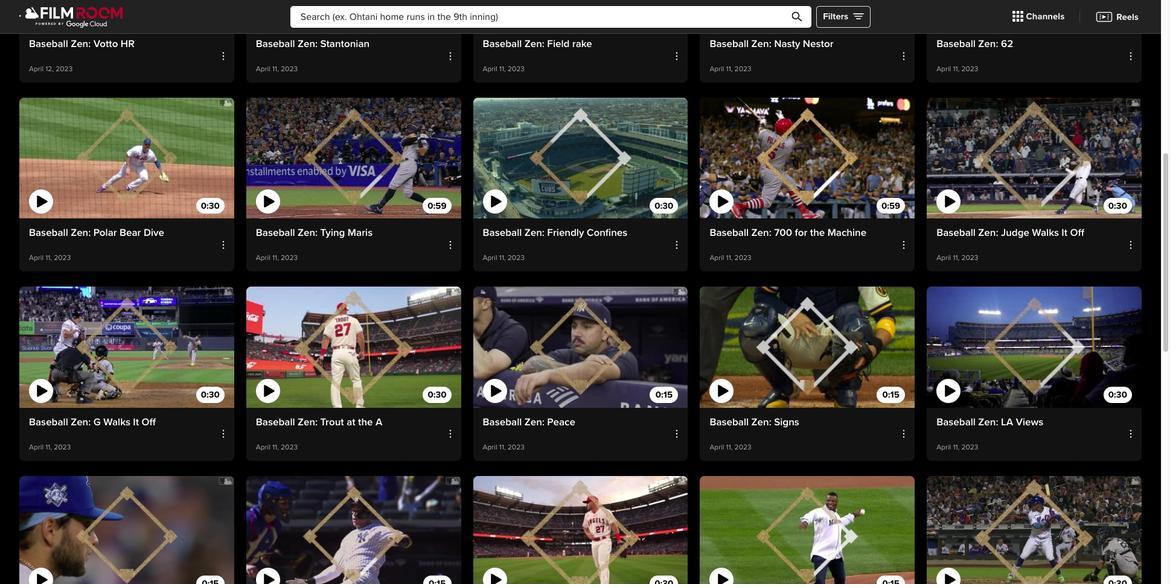 Task type: describe. For each thing, give the bounding box(es) containing it.
baseball zen: 62
[[937, 38, 1014, 50]]

tying
[[320, 227, 345, 239]]

machine
[[828, 227, 867, 239]]

12,
[[45, 65, 54, 74]]

confines
[[587, 227, 628, 239]]

april 11, 2023 for baseball zen: 700 for the machine
[[710, 254, 752, 263]]

baseball zen: field rake
[[483, 38, 592, 50]]

0:59 for baseball zen: tying maris
[[428, 200, 447, 211]]

april 12, 2023
[[29, 65, 73, 74]]

baseball zen: peace
[[483, 416, 575, 428]]

bear
[[120, 227, 141, 239]]

april for baseball zen: field rake
[[483, 65, 497, 74]]

0:30 for baseball zen: trout at the a
[[428, 390, 447, 400]]

baseball for baseball zen: peace
[[483, 416, 522, 428]]

0:15 for signs
[[883, 390, 900, 400]]

reels button
[[1087, 4, 1148, 29]]

11, for baseball zen: signs
[[726, 443, 733, 452]]

62
[[1001, 38, 1014, 50]]

11, for baseball zen: polar bear dive
[[45, 254, 52, 263]]

baseball for baseball zen: field rake
[[483, 38, 522, 50]]

11, for baseball zen: field rake
[[499, 65, 506, 74]]

2 horizontal spatial 0:59
[[1109, 11, 1127, 22]]

0:30 for baseball zen: la views
[[1109, 390, 1127, 400]]

field
[[547, 38, 570, 50]]

11, for baseball zen: g walks it off
[[45, 443, 52, 452]]

11, for baseball zen: trout at the a
[[272, 443, 279, 452]]

700
[[774, 227, 792, 239]]

zen: for field
[[525, 38, 545, 50]]

baseball for baseball zen: votto hr
[[29, 38, 68, 50]]

april for baseball zen: polar bear dive
[[29, 254, 44, 263]]

2023 for polar
[[54, 254, 71, 263]]

baseball zen: peace image
[[473, 287, 688, 408]]

nestor
[[803, 38, 834, 50]]

zen: for polar
[[71, 227, 91, 239]]

baseball zen: judge slide image
[[246, 476, 461, 585]]

baseball for baseball zen: judge walks it off
[[937, 227, 976, 239]]

baseball zen: stantonian image
[[246, 0, 461, 30]]

peace
[[547, 416, 575, 428]]

april 11, 2023 for baseball zen: peace
[[483, 443, 525, 452]]

baseball zen: signs image
[[700, 287, 915, 408]]

april 11, 2023 for baseball zen: trout at the a
[[256, 443, 298, 452]]

zen: for tying
[[298, 227, 318, 239]]

zen: for nasty
[[752, 38, 772, 50]]

april 11, 2023 for baseball zen: la views
[[937, 443, 979, 452]]

2023 for field
[[508, 65, 525, 74]]

11, for baseball zen: stantonian
[[272, 65, 279, 74]]

11, for baseball zen: friendly confines
[[499, 254, 506, 263]]

baseball zen: g walks it off
[[29, 416, 156, 428]]

channels button
[[1003, 4, 1074, 29]]

april for baseball zen: trout at the a
[[256, 443, 271, 452]]

2023 for votto
[[56, 65, 73, 74]]

0:30 for baseball zen: polar bear dive
[[201, 200, 220, 211]]

walks for judge
[[1032, 227, 1059, 239]]

mlb film room - powered by google cloud image
[[19, 5, 123, 28]]

the for machine
[[810, 227, 825, 239]]

baseball zen: 62 image
[[927, 0, 1142, 30]]

2023 for judge
[[962, 254, 979, 263]]

baseball zen: friendly confines image
[[473, 98, 688, 219]]

april 11, 2023 for baseball zen: signs
[[710, 443, 752, 452]]

zen: for 62
[[979, 38, 999, 50]]

baseball zen: votto hr
[[29, 38, 135, 50]]

april for baseball zen: nasty nestor
[[710, 65, 724, 74]]

baseball for baseball zen: friendly confines
[[483, 227, 522, 239]]

baseball zen: g walks it off image
[[19, 287, 234, 408]]

2023 for trout
[[281, 443, 298, 452]]

for
[[795, 227, 808, 239]]

baseball zen: signs
[[710, 416, 799, 428]]

a
[[376, 416, 382, 428]]

april for baseball zen: stantonian
[[256, 65, 271, 74]]

zen: for judge
[[979, 227, 999, 239]]

baseball zen: tying maris image
[[246, 98, 461, 219]]

zen: for friendly
[[525, 227, 545, 239]]

baseball zen: tying maris
[[256, 227, 373, 239]]

baseball zen: trout at the a
[[256, 416, 382, 428]]

baseball for baseball zen: trout at the a
[[256, 416, 295, 428]]

april 11, 2023 for baseball zen: stantonian
[[256, 65, 298, 74]]

baseball zen: polar bear dive
[[29, 227, 164, 239]]



Task type: locate. For each thing, give the bounding box(es) containing it.
baseball zen: 700 for the machine image
[[700, 98, 915, 219]]

2023 for tying
[[281, 254, 298, 263]]

zen: for stantonian
[[298, 38, 318, 50]]

zen: left 'friendly' on the top of page
[[525, 227, 545, 239]]

april for baseball zen: votto hr
[[29, 65, 44, 74]]

friendly
[[547, 227, 584, 239]]

off for baseball zen: judge walks it off
[[1070, 227, 1085, 239]]

zen: left la
[[979, 416, 999, 428]]

filters
[[823, 11, 849, 22]]

baseball zen: judge walks it off image
[[927, 98, 1142, 219]]

zen: left peace
[[525, 416, 545, 428]]

baseball zen: griffey jr. image
[[700, 476, 915, 585]]

baseball zen: lindor goes deep image
[[927, 476, 1142, 585]]

baseball zen: votto hr image
[[19, 0, 234, 30]]

baseball zen: catching trout image
[[473, 476, 688, 585]]

2023 for 700
[[735, 254, 752, 263]]

baseball zen: hair star image
[[19, 476, 234, 585]]

0 horizontal spatial it
[[133, 416, 139, 428]]

zen: left 62
[[979, 38, 999, 50]]

1 horizontal spatial it
[[1062, 227, 1068, 239]]

baseball for baseball zen: tying maris
[[256, 227, 295, 239]]

2023 down 'baseball zen: la views'
[[962, 443, 979, 452]]

zen: left 700
[[752, 227, 772, 239]]

0:30 for baseball zen: friendly confines
[[655, 200, 674, 211]]

baseball for baseball zen: stantonian
[[256, 38, 295, 50]]

it for baseball zen: judge walks it off
[[1062, 227, 1068, 239]]

g
[[93, 416, 101, 428]]

april for baseball zen: 700 for the machine
[[710, 254, 724, 263]]

2023 down the baseball zen: nasty nestor
[[735, 65, 752, 74]]

it for baseball zen: g walks it off
[[133, 416, 139, 428]]

2023 for 62
[[962, 65, 979, 74]]

2023 for la
[[962, 443, 979, 452]]

2023
[[56, 65, 73, 74], [281, 65, 298, 74], [508, 65, 525, 74], [735, 65, 752, 74], [962, 65, 979, 74], [54, 254, 71, 263], [281, 254, 298, 263], [508, 254, 525, 263], [735, 254, 752, 263], [962, 254, 979, 263], [54, 443, 71, 452], [281, 443, 298, 452], [508, 443, 525, 452], [735, 443, 752, 452], [962, 443, 979, 452]]

april for baseball zen: friendly confines
[[483, 254, 497, 263]]

zen: left polar
[[71, 227, 91, 239]]

zen: for peace
[[525, 416, 545, 428]]

2023 for friendly
[[508, 254, 525, 263]]

0 vertical spatial walks
[[1032, 227, 1059, 239]]

zen: left votto
[[71, 38, 91, 50]]

the left 'a'
[[358, 416, 373, 428]]

2023 for stantonian
[[281, 65, 298, 74]]

0 horizontal spatial 0:59
[[428, 200, 447, 211]]

baseball zen: la views
[[937, 416, 1044, 428]]

maris
[[348, 227, 373, 239]]

1 vertical spatial the
[[358, 416, 373, 428]]

1 horizontal spatial 0:15
[[883, 390, 900, 400]]

0:30 for baseball zen: judge walks it off
[[1109, 200, 1127, 211]]

zen: for la
[[979, 416, 999, 428]]

april for baseball zen: tying maris
[[256, 254, 271, 263]]

votto
[[93, 38, 118, 50]]

2023 down baseball zen: judge walks it off
[[962, 254, 979, 263]]

zen: for 700
[[752, 227, 772, 239]]

0:59
[[1109, 11, 1127, 22], [428, 200, 447, 211], [882, 200, 901, 211]]

0:30
[[428, 11, 447, 22], [201, 200, 220, 211], [655, 200, 674, 211], [1109, 200, 1127, 211], [201, 390, 220, 400], [428, 390, 447, 400], [1109, 390, 1127, 400]]

april 11, 2023 for baseball zen: 62
[[937, 65, 979, 74]]

april for baseball zen: la views
[[937, 443, 951, 452]]

2023 down baseball zen: peace
[[508, 443, 525, 452]]

1 horizontal spatial walks
[[1032, 227, 1059, 239]]

april
[[29, 65, 44, 74], [256, 65, 271, 74], [483, 65, 497, 74], [710, 65, 724, 74], [937, 65, 951, 74], [29, 254, 44, 263], [256, 254, 271, 263], [483, 254, 497, 263], [710, 254, 724, 263], [937, 254, 951, 263], [29, 443, 44, 452], [256, 443, 271, 452], [483, 443, 497, 452], [710, 443, 724, 452], [937, 443, 951, 452]]

1 horizontal spatial the
[[810, 227, 825, 239]]

baseball for baseball zen: la views
[[937, 416, 976, 428]]

2023 down baseball zen: field rake
[[508, 65, 525, 74]]

polar
[[93, 227, 117, 239]]

april 11, 2023
[[256, 65, 298, 74], [483, 65, 525, 74], [710, 65, 752, 74], [937, 65, 979, 74], [29, 254, 71, 263], [256, 254, 298, 263], [483, 254, 525, 263], [710, 254, 752, 263], [937, 254, 979, 263], [29, 443, 71, 452], [256, 443, 298, 452], [483, 443, 525, 452], [710, 443, 752, 452], [937, 443, 979, 452]]

Free text search text field
[[290, 6, 812, 27]]

at
[[347, 416, 355, 428]]

baseball zen: friendly confines
[[483, 227, 628, 239]]

11, for baseball zen: la views
[[953, 443, 960, 452]]

april 11, 2023 for baseball zen: polar bear dive
[[29, 254, 71, 263]]

reels
[[1117, 11, 1139, 22]]

channels
[[1026, 11, 1065, 22]]

11, for baseball zen: peace
[[499, 443, 506, 452]]

2023 down baseball zen: 62
[[962, 65, 979, 74]]

11,
[[272, 65, 279, 74], [499, 65, 506, 74], [726, 65, 733, 74], [953, 65, 960, 74], [45, 254, 52, 263], [272, 254, 279, 263], [499, 254, 506, 263], [726, 254, 733, 263], [953, 254, 960, 263], [45, 443, 52, 452], [272, 443, 279, 452], [499, 443, 506, 452], [726, 443, 733, 452], [953, 443, 960, 452]]

stantonian
[[320, 38, 370, 50]]

zen:
[[71, 38, 91, 50], [298, 38, 318, 50], [525, 38, 545, 50], [752, 38, 772, 50], [979, 38, 999, 50], [71, 227, 91, 239], [298, 227, 318, 239], [525, 227, 545, 239], [752, 227, 772, 239], [979, 227, 999, 239], [71, 416, 91, 428], [298, 416, 318, 428], [525, 416, 545, 428], [752, 416, 772, 428], [979, 416, 999, 428]]

baseball zen: judge walks it off
[[937, 227, 1085, 239]]

april for baseball zen: 62
[[937, 65, 951, 74]]

zen: left the nasty
[[752, 38, 772, 50]]

off
[[1070, 227, 1085, 239], [142, 416, 156, 428]]

zen: for trout
[[298, 416, 318, 428]]

baseball zen: stantonian
[[256, 38, 370, 50]]

zen: for votto
[[71, 38, 91, 50]]

baseball zen: la views image
[[927, 287, 1142, 408]]

walks right g
[[103, 416, 130, 428]]

april 11, 2023 for baseball zen: tying maris
[[256, 254, 298, 263]]

0 horizontal spatial the
[[358, 416, 373, 428]]

filters button
[[817, 6, 871, 27]]

views
[[1016, 416, 1044, 428]]

dive
[[144, 227, 164, 239]]

2023 for signs
[[735, 443, 752, 452]]

0 vertical spatial it
[[1062, 227, 1068, 239]]

rake
[[572, 38, 592, 50]]

2023 right 12,
[[56, 65, 73, 74]]

1 0:15 from the left
[[656, 390, 673, 400]]

baseball zen: trout at the a image
[[246, 287, 461, 408]]

baseball zen: nasty nestor image
[[700, 0, 915, 30]]

baseball zen: polar bear dive image
[[19, 98, 234, 219]]

the right for
[[810, 227, 825, 239]]

zen: left judge
[[979, 227, 999, 239]]

baseball zen: 700 for the machine
[[710, 227, 867, 239]]

11, for baseball zen: judge walks it off
[[953, 254, 960, 263]]

0 vertical spatial off
[[1070, 227, 1085, 239]]

judge
[[1001, 227, 1030, 239]]

2023 down baseball zen: trout at the a
[[281, 443, 298, 452]]

zen: left stantonian
[[298, 38, 318, 50]]

1 vertical spatial walks
[[103, 416, 130, 428]]

zen: left signs
[[752, 416, 772, 428]]

2023 down baseball zen: friendly confines
[[508, 254, 525, 263]]

la
[[1001, 416, 1013, 428]]

april 11, 2023 for baseball zen: friendly confines
[[483, 254, 525, 263]]

2023 for g
[[54, 443, 71, 452]]

1 horizontal spatial 0:59
[[882, 200, 901, 211]]

april 11, 2023 for baseball zen: nasty nestor
[[710, 65, 752, 74]]

april for baseball zen: judge walks it off
[[937, 254, 951, 263]]

it right g
[[133, 416, 139, 428]]

april for baseball zen: signs
[[710, 443, 724, 452]]

it right judge
[[1062, 227, 1068, 239]]

2023 down baseball zen: tying maris
[[281, 254, 298, 263]]

the
[[810, 227, 825, 239], [358, 416, 373, 428]]

1 horizontal spatial off
[[1070, 227, 1085, 239]]

hr
[[121, 38, 135, 50]]

signs
[[774, 416, 799, 428]]

11, for baseball zen: nasty nestor
[[726, 65, 733, 74]]

2 0:15 from the left
[[883, 390, 900, 400]]

1 vertical spatial off
[[142, 416, 156, 428]]

baseball
[[29, 38, 68, 50], [256, 38, 295, 50], [483, 38, 522, 50], [710, 38, 749, 50], [937, 38, 976, 50], [29, 227, 68, 239], [256, 227, 295, 239], [483, 227, 522, 239], [710, 227, 749, 239], [937, 227, 976, 239], [29, 416, 68, 428], [256, 416, 295, 428], [483, 416, 522, 428], [710, 416, 749, 428], [937, 416, 976, 428]]

baseball for baseball zen: nasty nestor
[[710, 38, 749, 50]]

11, for baseball zen: tying maris
[[272, 254, 279, 263]]

walks right judge
[[1032, 227, 1059, 239]]

0:30 for baseball zen: g walks it off
[[201, 390, 220, 400]]

trout
[[320, 416, 344, 428]]

zen: left field
[[525, 38, 545, 50]]

april for baseball zen: g walks it off
[[29, 443, 44, 452]]

0 horizontal spatial off
[[142, 416, 156, 428]]

2023 down baseball zen: polar bear dive at the left top
[[54, 254, 71, 263]]

0:59 for baseball zen: 700 for the machine
[[882, 200, 901, 211]]

zen: left g
[[71, 416, 91, 428]]

0:15
[[656, 390, 673, 400], [883, 390, 900, 400]]

2023 for peace
[[508, 443, 525, 452]]

baseball for baseball zen: polar bear dive
[[29, 227, 68, 239]]

walks
[[1032, 227, 1059, 239], [103, 416, 130, 428]]

0 horizontal spatial 0:15
[[656, 390, 673, 400]]

2023 down baseball zen: 700 for the machine
[[735, 254, 752, 263]]

2023 down the baseball zen: g walks it off
[[54, 443, 71, 452]]

11, for baseball zen: 62
[[953, 65, 960, 74]]

baseball zen: nasty nestor
[[710, 38, 834, 50]]

it
[[1062, 227, 1068, 239], [133, 416, 139, 428]]

the for a
[[358, 416, 373, 428]]

baseball for baseball zen: g walks it off
[[29, 416, 68, 428]]

zen: left trout
[[298, 416, 318, 428]]

baseball for baseball zen: 62
[[937, 38, 976, 50]]

april for baseball zen: peace
[[483, 443, 497, 452]]

baseball for baseball zen: signs
[[710, 416, 749, 428]]

off for baseball zen: g walks it off
[[142, 416, 156, 428]]

11, for baseball zen: 700 for the machine
[[726, 254, 733, 263]]

baseball for baseball zen: 700 for the machine
[[710, 227, 749, 239]]

2023 for nasty
[[735, 65, 752, 74]]

april 11, 2023 for baseball zen: judge walks it off
[[937, 254, 979, 263]]

april 11, 2023 for baseball zen: field rake
[[483, 65, 525, 74]]

nasty
[[774, 38, 800, 50]]

2023 down baseball zen: signs at the right of page
[[735, 443, 752, 452]]

zen: for g
[[71, 416, 91, 428]]

1 vertical spatial it
[[133, 416, 139, 428]]

2023 down 'baseball zen: stantonian'
[[281, 65, 298, 74]]

zen: left tying
[[298, 227, 318, 239]]

zen: for signs
[[752, 416, 772, 428]]

0:15 for peace
[[656, 390, 673, 400]]

walks for g
[[103, 416, 130, 428]]

baseball zen: field rake image
[[473, 0, 688, 30]]

0 horizontal spatial walks
[[103, 416, 130, 428]]

0 vertical spatial the
[[810, 227, 825, 239]]



Task type: vqa. For each thing, say whether or not it's contained in the screenshot.
win
no



